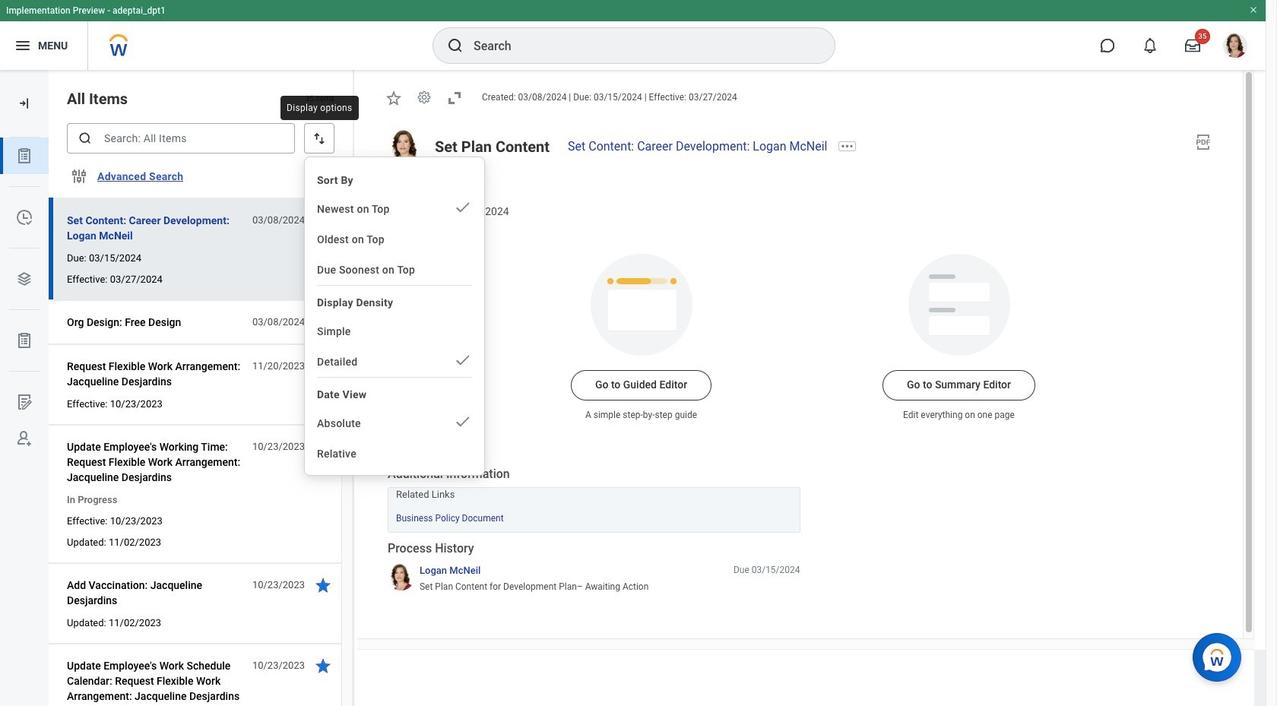 Task type: vqa. For each thing, say whether or not it's contained in the screenshot.
1st Hours from right
no



Task type: locate. For each thing, give the bounding box(es) containing it.
perspective image
[[15, 270, 33, 288]]

search image
[[78, 131, 93, 146]]

0 vertical spatial star image
[[314, 313, 332, 332]]

menu
[[305, 164, 485, 469]]

1 vertical spatial star image
[[314, 438, 332, 456]]

transformation import image
[[17, 96, 32, 111]]

additional information region
[[388, 466, 801, 533]]

gear image
[[417, 90, 432, 105]]

view printable version (pdf) image
[[1195, 133, 1213, 151]]

configure image
[[70, 167, 88, 186]]

1 vertical spatial check image
[[454, 351, 472, 370]]

close environment banner image
[[1250, 5, 1259, 14]]

star image
[[385, 89, 403, 107], [314, 211, 332, 230], [314, 357, 332, 376], [314, 577, 332, 595], [314, 657, 332, 675]]

2 check image from the top
[[454, 351, 472, 370]]

search image
[[446, 37, 465, 55]]

process history region
[[388, 540, 801, 598]]

check image
[[454, 199, 472, 217], [454, 351, 472, 370]]

rename image
[[15, 393, 33, 411]]

star image
[[314, 313, 332, 332], [314, 438, 332, 456]]

banner
[[0, 0, 1266, 70]]

user plus image
[[15, 430, 33, 448]]

2 star image from the top
[[314, 438, 332, 456]]

item list element
[[49, 70, 354, 707]]

fullscreen image
[[446, 89, 464, 107]]

tooltip
[[278, 93, 362, 123]]

list
[[0, 138, 49, 457]]

clipboard image
[[15, 332, 33, 350]]

0 vertical spatial check image
[[454, 199, 472, 217]]

1 star image from the top
[[314, 313, 332, 332]]



Task type: describe. For each thing, give the bounding box(es) containing it.
employee's photo (logan mcneil) image
[[388, 130, 423, 165]]

sort image
[[312, 131, 327, 146]]

Search: All Items text field
[[67, 123, 295, 154]]

notifications large image
[[1143, 38, 1158, 53]]

Search Workday  search field
[[474, 29, 804, 62]]

justify image
[[14, 37, 32, 55]]

profile logan mcneil image
[[1224, 33, 1248, 61]]

clipboard image
[[15, 147, 33, 165]]

1 check image from the top
[[454, 199, 472, 217]]

check image
[[454, 413, 472, 431]]

clock check image
[[15, 208, 33, 227]]

inbox large image
[[1186, 38, 1201, 53]]



